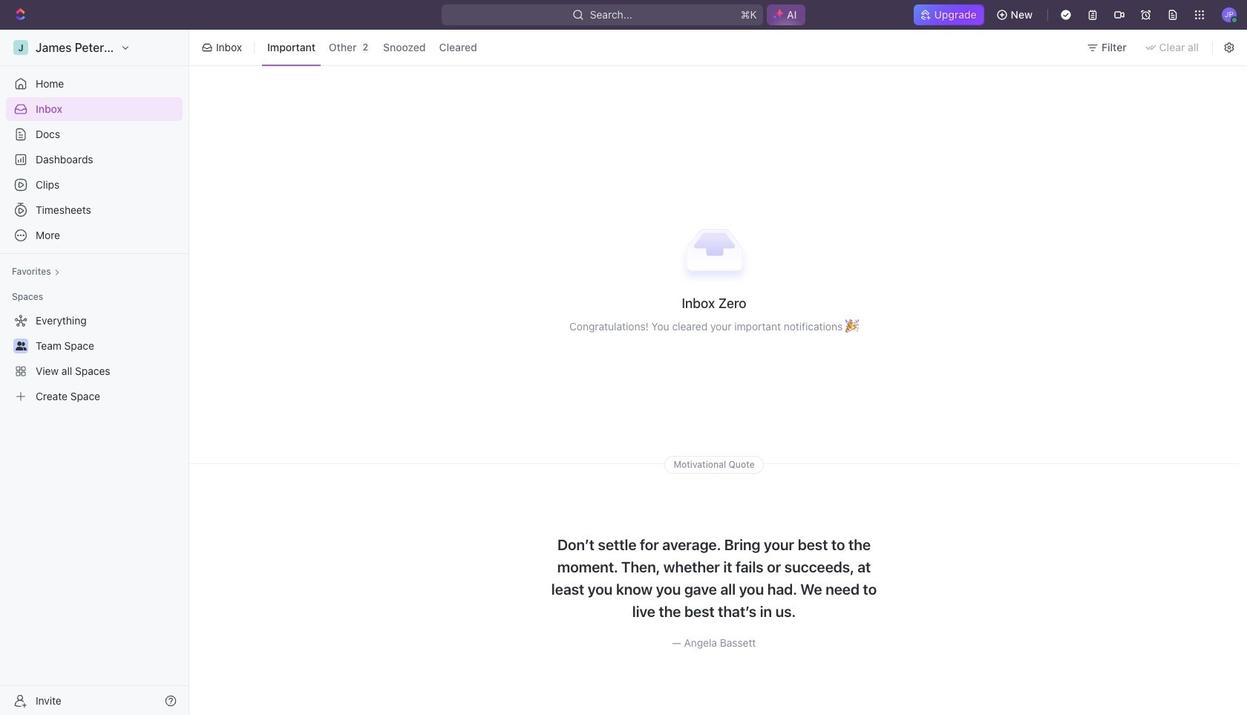 Task type: locate. For each thing, give the bounding box(es) containing it.
tab list
[[259, 27, 485, 68]]

james peterson's workspace, , element
[[13, 40, 28, 55]]

tree
[[6, 309, 183, 408]]

tree inside the 'sidebar' navigation
[[6, 309, 183, 408]]

sidebar navigation
[[0, 30, 192, 715]]



Task type: describe. For each thing, give the bounding box(es) containing it.
user group image
[[15, 342, 26, 350]]



Task type: vqa. For each thing, say whether or not it's contained in the screenshot.
the bottom Share
no



